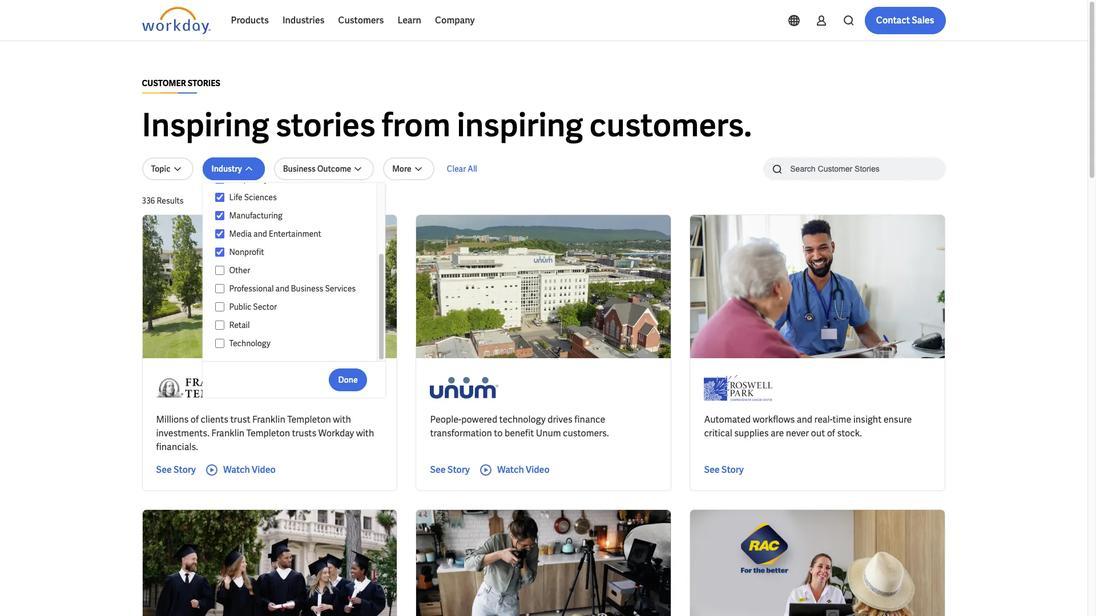 Task type: vqa. For each thing, say whether or not it's contained in the screenshot.
the topmost for
no



Task type: locate. For each thing, give the bounding box(es) containing it.
business up life sciences link
[[283, 164, 316, 174]]

watch video for unum
[[497, 464, 550, 476]]

2 horizontal spatial and
[[797, 414, 813, 426]]

and up 'never'
[[797, 414, 813, 426]]

see for people-powered technology drives finance transformation to benefit unum customers.
[[430, 464, 446, 476]]

contact sales
[[876, 14, 934, 26]]

trust
[[230, 414, 250, 426]]

story down 'transformation'
[[448, 464, 470, 476]]

0 horizontal spatial see story
[[156, 464, 196, 476]]

sales
[[912, 14, 934, 26]]

stock.
[[837, 428, 862, 440]]

see for millions of clients trust franklin templeton with investments. franklin templeton trusts workday with financials.
[[156, 464, 172, 476]]

0 horizontal spatial franklin
[[211, 428, 244, 440]]

0 horizontal spatial see
[[156, 464, 172, 476]]

products button
[[224, 7, 276, 34]]

and
[[253, 229, 267, 239], [276, 284, 289, 294], [797, 414, 813, 426]]

0 horizontal spatial with
[[333, 414, 351, 426]]

and down manufacturing
[[253, 229, 267, 239]]

1 horizontal spatial see story
[[430, 464, 470, 476]]

with up workday
[[333, 414, 351, 426]]

1 see from the left
[[156, 464, 172, 476]]

watch video link for unum
[[479, 464, 550, 477]]

1 vertical spatial of
[[827, 428, 835, 440]]

video down millions of clients trust franklin templeton with investments. franklin templeton trusts workday with financials.
[[252, 464, 276, 476]]

story for millions of clients trust franklin templeton with investments. franklin templeton trusts workday with financials.
[[174, 464, 196, 476]]

watch video link
[[205, 464, 276, 477], [479, 464, 550, 477]]

1 vertical spatial with
[[356, 428, 374, 440]]

0 vertical spatial and
[[253, 229, 267, 239]]

retail
[[229, 320, 250, 331]]

2 watch from the left
[[497, 464, 524, 476]]

results
[[157, 196, 184, 206]]

drives
[[548, 414, 573, 426]]

watch video
[[223, 464, 276, 476], [497, 464, 550, 476]]

0 horizontal spatial watch video link
[[205, 464, 276, 477]]

2 story from the left
[[448, 464, 470, 476]]

2 horizontal spatial see
[[704, 464, 720, 476]]

technology
[[229, 339, 270, 349]]

0 vertical spatial franklin
[[252, 414, 285, 426]]

watch video link down benefit
[[479, 464, 550, 477]]

336 results
[[142, 196, 184, 206]]

2 horizontal spatial see story link
[[704, 464, 744, 477]]

professional and business services link
[[225, 282, 366, 296]]

0 horizontal spatial watch
[[223, 464, 250, 476]]

3 story from the left
[[722, 464, 744, 476]]

see story down financials.
[[156, 464, 196, 476]]

watch
[[223, 464, 250, 476], [497, 464, 524, 476]]

nonprofit
[[229, 247, 264, 258]]

1 horizontal spatial watch video link
[[479, 464, 550, 477]]

0 vertical spatial business
[[283, 164, 316, 174]]

video down unum
[[526, 464, 550, 476]]

templeton down 'trust'
[[246, 428, 290, 440]]

2 see story from the left
[[430, 464, 470, 476]]

1 horizontal spatial with
[[356, 428, 374, 440]]

0 horizontal spatial watch video
[[223, 464, 276, 476]]

2 horizontal spatial story
[[722, 464, 744, 476]]

business
[[283, 164, 316, 174], [291, 284, 323, 294]]

of
[[191, 414, 199, 426], [827, 428, 835, 440]]

watch video link for franklin
[[205, 464, 276, 477]]

story down financials.
[[174, 464, 196, 476]]

see story link down financials.
[[156, 464, 196, 477]]

watch down millions of clients trust franklin templeton with investments. franklin templeton trusts workday with financials.
[[223, 464, 250, 476]]

watch video down millions of clients trust franklin templeton with investments. franklin templeton trusts workday with financials.
[[223, 464, 276, 476]]

business inside "button"
[[283, 164, 316, 174]]

see down 'transformation'
[[430, 464, 446, 476]]

transformation
[[430, 428, 492, 440]]

2 see story link from the left
[[430, 464, 470, 477]]

and up the public sector link
[[276, 284, 289, 294]]

None checkbox
[[215, 192, 225, 203], [215, 320, 225, 331], [215, 339, 225, 349], [215, 192, 225, 203], [215, 320, 225, 331], [215, 339, 225, 349]]

0 horizontal spatial of
[[191, 414, 199, 426]]

1 watch video link from the left
[[205, 464, 276, 477]]

manufacturing
[[229, 211, 282, 221]]

2 watch video link from the left
[[479, 464, 550, 477]]

1 horizontal spatial see story link
[[430, 464, 470, 477]]

1 horizontal spatial watch
[[497, 464, 524, 476]]

None checkbox
[[215, 174, 225, 184], [215, 211, 225, 221], [215, 229, 225, 239], [215, 247, 225, 258], [215, 265, 225, 276], [215, 284, 225, 294], [215, 302, 225, 312], [215, 174, 225, 184], [215, 211, 225, 221], [215, 229, 225, 239], [215, 247, 225, 258], [215, 265, 225, 276], [215, 284, 225, 294], [215, 302, 225, 312]]

public sector
[[229, 302, 277, 312]]

business up the public sector link
[[291, 284, 323, 294]]

more button
[[383, 158, 434, 180]]

2 horizontal spatial see story
[[704, 464, 744, 476]]

see story down "critical"
[[704, 464, 744, 476]]

story down "critical"
[[722, 464, 744, 476]]

nonprofit link
[[225, 246, 366, 259]]

public sector link
[[225, 300, 366, 314]]

watch video down benefit
[[497, 464, 550, 476]]

hospitality
[[229, 174, 268, 184]]

0 horizontal spatial see story link
[[156, 464, 196, 477]]

with right workday
[[356, 428, 374, 440]]

see down "critical"
[[704, 464, 720, 476]]

topic button
[[142, 158, 193, 180]]

services
[[325, 284, 356, 294]]

1 see story from the left
[[156, 464, 196, 476]]

0 vertical spatial templeton
[[287, 414, 331, 426]]

from
[[382, 104, 451, 146]]

1 vertical spatial customers.
[[563, 428, 609, 440]]

1 vertical spatial franklin
[[211, 428, 244, 440]]

2 see from the left
[[430, 464, 446, 476]]

go to the homepage image
[[142, 7, 210, 34]]

stories
[[188, 78, 220, 88]]

people-powered technology drives finance transformation to benefit unum customers.
[[430, 414, 609, 440]]

franklin right 'trust'
[[252, 414, 285, 426]]

workday
[[318, 428, 354, 440]]

all
[[468, 164, 477, 174]]

see story down 'transformation'
[[430, 464, 470, 476]]

inspiring
[[142, 104, 269, 146]]

1 vertical spatial and
[[276, 284, 289, 294]]

industry button
[[202, 158, 265, 180]]

1 watch from the left
[[223, 464, 250, 476]]

watch video for franklin
[[223, 464, 276, 476]]

video for unum
[[526, 464, 550, 476]]

1 horizontal spatial of
[[827, 428, 835, 440]]

see down financials.
[[156, 464, 172, 476]]

0 horizontal spatial story
[[174, 464, 196, 476]]

2 vertical spatial and
[[797, 414, 813, 426]]

see story link down "critical"
[[704, 464, 744, 477]]

3 see from the left
[[704, 464, 720, 476]]

real-
[[814, 414, 833, 426]]

life sciences
[[229, 192, 277, 203]]

critical
[[704, 428, 732, 440]]

business outcome
[[283, 164, 351, 174]]

templeton
[[287, 414, 331, 426], [246, 428, 290, 440]]

company button
[[428, 7, 482, 34]]

video
[[252, 464, 276, 476], [526, 464, 550, 476]]

1 horizontal spatial video
[[526, 464, 550, 476]]

1 vertical spatial templeton
[[246, 428, 290, 440]]

franklin down 'trust'
[[211, 428, 244, 440]]

contact
[[876, 14, 910, 26]]

1 horizontal spatial see
[[430, 464, 446, 476]]

media and entertainment link
[[225, 227, 366, 241]]

trusts
[[292, 428, 316, 440]]

manufacturing link
[[225, 209, 366, 223]]

unum image
[[430, 372, 499, 404]]

1 horizontal spatial watch video
[[497, 464, 550, 476]]

see story link down 'transformation'
[[430, 464, 470, 477]]

1 see story link from the left
[[156, 464, 196, 477]]

watch down benefit
[[497, 464, 524, 476]]

millions of clients trust franklin templeton with investments. franklin templeton trusts workday with financials.
[[156, 414, 374, 453]]

benefit
[[505, 428, 534, 440]]

watch video link down millions of clients trust franklin templeton with investments. franklin templeton trusts workday with financials.
[[205, 464, 276, 477]]

1 story from the left
[[174, 464, 196, 476]]

industry
[[212, 164, 242, 174]]

outcome
[[317, 164, 351, 174]]

industries button
[[276, 7, 331, 34]]

customers.
[[590, 104, 752, 146], [563, 428, 609, 440]]

of inside millions of clients trust franklin templeton with investments. franklin templeton trusts workday with financials.
[[191, 414, 199, 426]]

life
[[229, 192, 242, 203]]

finance
[[575, 414, 605, 426]]

of inside the automated workflows and real-time insight ensure critical supplies are never out of stock.
[[827, 428, 835, 440]]

with
[[333, 414, 351, 426], [356, 428, 374, 440]]

of up investments.
[[191, 414, 199, 426]]

templeton up trusts
[[287, 414, 331, 426]]

workflows
[[753, 414, 795, 426]]

1 horizontal spatial story
[[448, 464, 470, 476]]

2 video from the left
[[526, 464, 550, 476]]

technology
[[499, 414, 546, 426]]

1 horizontal spatial and
[[276, 284, 289, 294]]

customers button
[[331, 7, 391, 34]]

0 horizontal spatial video
[[252, 464, 276, 476]]

2 watch video from the left
[[497, 464, 550, 476]]

investments.
[[156, 428, 209, 440]]

1 video from the left
[[252, 464, 276, 476]]

see story link
[[156, 464, 196, 477], [430, 464, 470, 477], [704, 464, 744, 477]]

professional
[[229, 284, 274, 294]]

1 watch video from the left
[[223, 464, 276, 476]]

0 horizontal spatial and
[[253, 229, 267, 239]]

0 vertical spatial of
[[191, 414, 199, 426]]

clear all button
[[443, 158, 481, 180]]

of right the out
[[827, 428, 835, 440]]



Task type: describe. For each thing, give the bounding box(es) containing it.
financials.
[[156, 441, 198, 453]]

see story for millions of clients trust franklin templeton with investments. franklin templeton trusts workday with financials.
[[156, 464, 196, 476]]

products
[[231, 14, 269, 26]]

technology link
[[225, 337, 366, 351]]

people-
[[430, 414, 461, 426]]

customers
[[338, 14, 384, 26]]

supplies
[[734, 428, 769, 440]]

automated
[[704, 414, 751, 426]]

learn
[[398, 14, 421, 26]]

never
[[786, 428, 809, 440]]

see story link for millions of clients trust franklin templeton with investments. franklin templeton trusts workday with financials.
[[156, 464, 196, 477]]

more
[[392, 164, 412, 174]]

0 vertical spatial customers.
[[590, 104, 752, 146]]

are
[[771, 428, 784, 440]]

see story link for people-powered technology drives finance transformation to benefit unum customers.
[[430, 464, 470, 477]]

1 horizontal spatial franklin
[[252, 414, 285, 426]]

and for media
[[253, 229, 267, 239]]

contact sales link
[[865, 7, 946, 34]]

clear all
[[447, 164, 477, 174]]

inspiring stories from inspiring customers.
[[142, 104, 752, 146]]

media and entertainment
[[229, 229, 321, 239]]

watch for franklin
[[223, 464, 250, 476]]

done
[[338, 375, 358, 385]]

customer stories
[[142, 78, 220, 88]]

life sciences link
[[225, 191, 366, 204]]

professional and business services
[[229, 284, 356, 294]]

entertainment
[[269, 229, 321, 239]]

other
[[229, 265, 250, 276]]

company
[[435, 14, 475, 26]]

clients
[[201, 414, 228, 426]]

insight
[[853, 414, 882, 426]]

story for people-powered technology drives finance transformation to benefit unum customers.
[[448, 464, 470, 476]]

time
[[833, 414, 851, 426]]

powered
[[461, 414, 497, 426]]

watch for unum
[[497, 464, 524, 476]]

see story for people-powered technology drives finance transformation to benefit unum customers.
[[430, 464, 470, 476]]

learn button
[[391, 7, 428, 34]]

automated workflows and real-time insight ensure critical supplies are never out of stock.
[[704, 414, 912, 440]]

0 vertical spatial with
[[333, 414, 351, 426]]

done button
[[329, 369, 367, 391]]

clear
[[447, 164, 466, 174]]

sciences
[[244, 192, 277, 203]]

and inside the automated workflows and real-time insight ensure critical supplies are never out of stock.
[[797, 414, 813, 426]]

out
[[811, 428, 825, 440]]

336
[[142, 196, 155, 206]]

3 see story from the left
[[704, 464, 744, 476]]

1 vertical spatial business
[[291, 284, 323, 294]]

customer
[[142, 78, 186, 88]]

sector
[[253, 302, 277, 312]]

and for professional
[[276, 284, 289, 294]]

stories
[[276, 104, 376, 146]]

franklin templeton companies, llc image
[[156, 372, 257, 404]]

to
[[494, 428, 503, 440]]

inspiring
[[457, 104, 583, 146]]

customers. inside people-powered technology drives finance transformation to benefit unum customers.
[[563, 428, 609, 440]]

roswell park comprehensive cancer center (roswell park cancer institute) image
[[704, 372, 773, 404]]

Search Customer Stories text field
[[784, 159, 923, 179]]

3 see story link from the left
[[704, 464, 744, 477]]

media
[[229, 229, 252, 239]]

retail link
[[225, 319, 366, 332]]

other link
[[225, 264, 366, 277]]

hospitality link
[[225, 172, 366, 186]]

millions
[[156, 414, 189, 426]]

video for franklin
[[252, 464, 276, 476]]

unum
[[536, 428, 561, 440]]

topic
[[151, 164, 170, 174]]

ensure
[[884, 414, 912, 426]]

public
[[229, 302, 251, 312]]

industries
[[283, 14, 324, 26]]

business outcome button
[[274, 158, 374, 180]]



